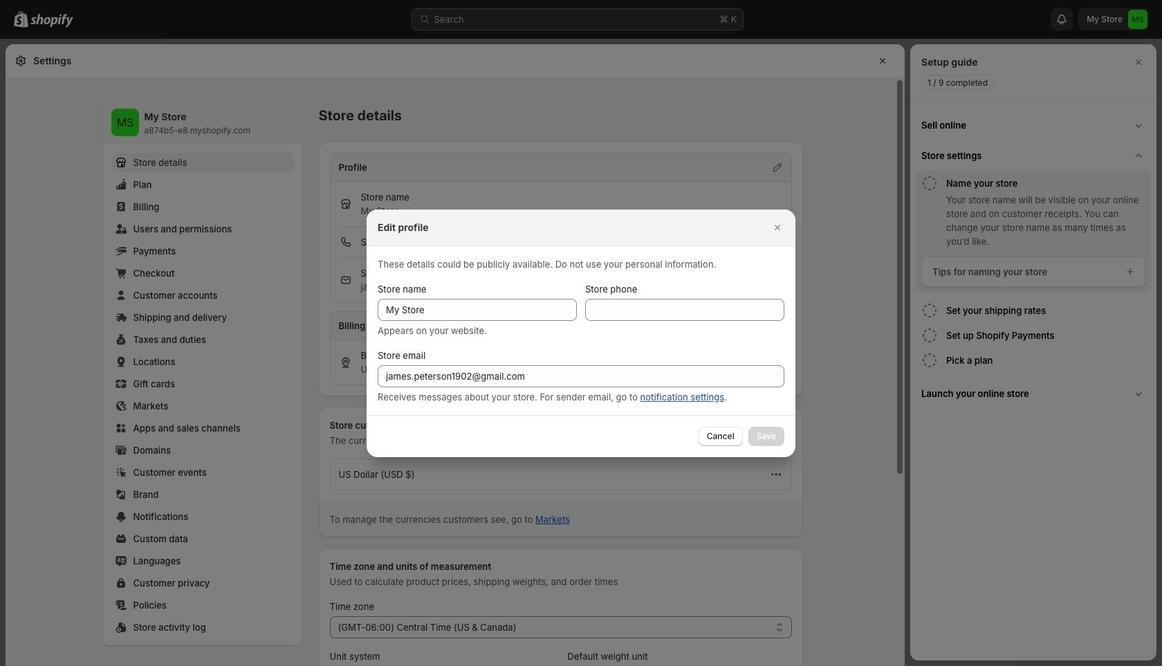 Task type: describe. For each thing, give the bounding box(es) containing it.
shop settings menu element
[[103, 100, 302, 646]]

mark set your shipping rates as done image
[[922, 302, 938, 319]]

mark name your store as done image
[[922, 175, 938, 192]]



Task type: locate. For each thing, give the bounding box(es) containing it.
my store image
[[111, 109, 139, 136]]

shopify image
[[30, 14, 73, 28]]

None text field
[[378, 365, 785, 387]]

mark set up shopify payments as done image
[[922, 327, 938, 344]]

settings dialog
[[6, 44, 905, 666]]

mark pick a plan as done image
[[922, 352, 938, 369]]

None text field
[[378, 299, 577, 321]]

dialog
[[911, 44, 1157, 661], [0, 209, 1162, 457]]



Task type: vqa. For each thing, say whether or not it's contained in the screenshot.
Search collections text box
no



